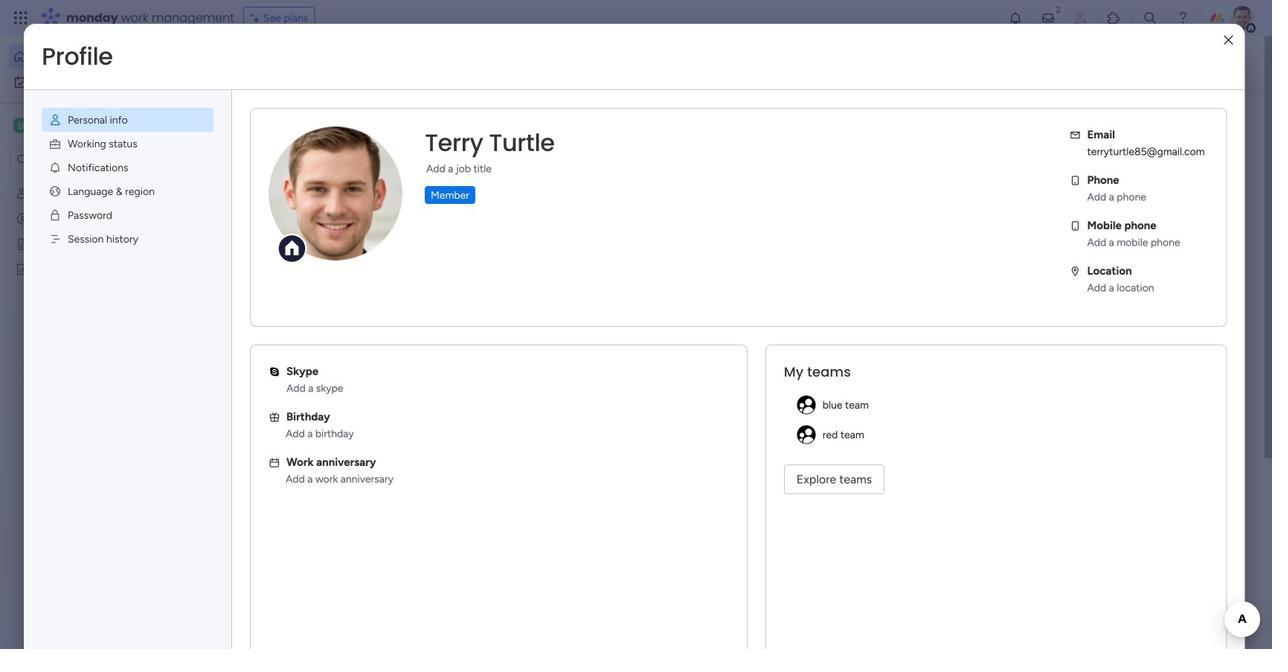 Task type: vqa. For each thing, say whether or not it's contained in the screenshot.
the topmost 'option'
no



Task type: describe. For each thing, give the bounding box(es) containing it.
1 menu item from the top
[[42, 108, 214, 132]]

0 vertical spatial lottie animation element
[[591, 36, 1009, 92]]

personal info image
[[48, 113, 62, 127]]

notifications image
[[48, 161, 62, 174]]

public board image inside quick search results list box
[[263, 454, 280, 470]]

close recently visited image
[[245, 121, 263, 139]]

0 horizontal spatial list box
[[0, 178, 190, 483]]

close image
[[1225, 35, 1234, 46]]

session history image
[[48, 232, 62, 246]]

notifications image
[[1009, 10, 1023, 25]]

3 menu item from the top
[[42, 156, 214, 179]]

1 vertical spatial lottie animation image
[[0, 499, 190, 649]]

0 vertical spatial public board image
[[16, 237, 30, 251]]

terry turtle image
[[1231, 6, 1255, 30]]

menu menu
[[24, 90, 231, 269]]

help center element
[[1012, 427, 1236, 486]]

templates image image
[[1026, 112, 1222, 215]]

working status image
[[48, 137, 62, 150]]

password image
[[48, 208, 62, 222]]

views and tools element
[[773, 1, 1257, 33]]

monday marketplace image
[[1107, 10, 1122, 25]]



Task type: locate. For each thing, give the bounding box(es) containing it.
list box
[[0, 178, 190, 483], [784, 393, 1209, 453]]

1 horizontal spatial public board image
[[263, 454, 280, 470]]

1 horizontal spatial lottie animation element
[[591, 36, 1009, 92]]

public dashboard image
[[16, 262, 30, 276]]

1 horizontal spatial lottie animation image
[[591, 36, 1009, 92]]

0 horizontal spatial public board image
[[16, 237, 30, 251]]

lottie animation element
[[591, 36, 1009, 92], [0, 499, 190, 649]]

0 vertical spatial lottie animation image
[[591, 36, 1009, 92]]

None field
[[421, 127, 559, 159]]

public board image
[[16, 237, 30, 251], [263, 454, 280, 470]]

menu item
[[42, 108, 214, 132], [42, 132, 214, 156], [42, 156, 214, 179], [42, 179, 214, 203], [42, 203, 214, 227], [42, 227, 214, 251]]

0 horizontal spatial lottie animation image
[[0, 499, 190, 649]]

help image
[[1176, 10, 1191, 25]]

quick search results list box
[[245, 139, 977, 519]]

4 menu item from the top
[[42, 179, 214, 203]]

1 horizontal spatial list box
[[784, 393, 1209, 453]]

see plans image
[[250, 9, 263, 26]]

5 menu item from the top
[[42, 203, 214, 227]]

1 vertical spatial lottie animation element
[[0, 499, 190, 649]]

language & region image
[[48, 185, 62, 198]]

getting started element
[[1012, 355, 1236, 415]]

2 image
[[1052, 1, 1066, 17]]

0 horizontal spatial lottie animation element
[[0, 499, 190, 649]]

1 vertical spatial public board image
[[263, 454, 280, 470]]

Search in workspace field
[[31, 151, 124, 168]]

option
[[9, 45, 181, 68], [9, 70, 181, 94], [0, 180, 190, 183], [784, 393, 1209, 417], [784, 423, 1209, 447]]

6 menu item from the top
[[42, 227, 214, 251]]

search everything image
[[1143, 10, 1158, 25]]

select product image
[[13, 10, 28, 25]]

lottie animation image
[[591, 36, 1009, 92], [0, 499, 190, 649]]

update feed image
[[1041, 10, 1056, 25]]

close update feed (inbox) image
[[245, 560, 263, 578]]

2 menu item from the top
[[42, 132, 214, 156]]



